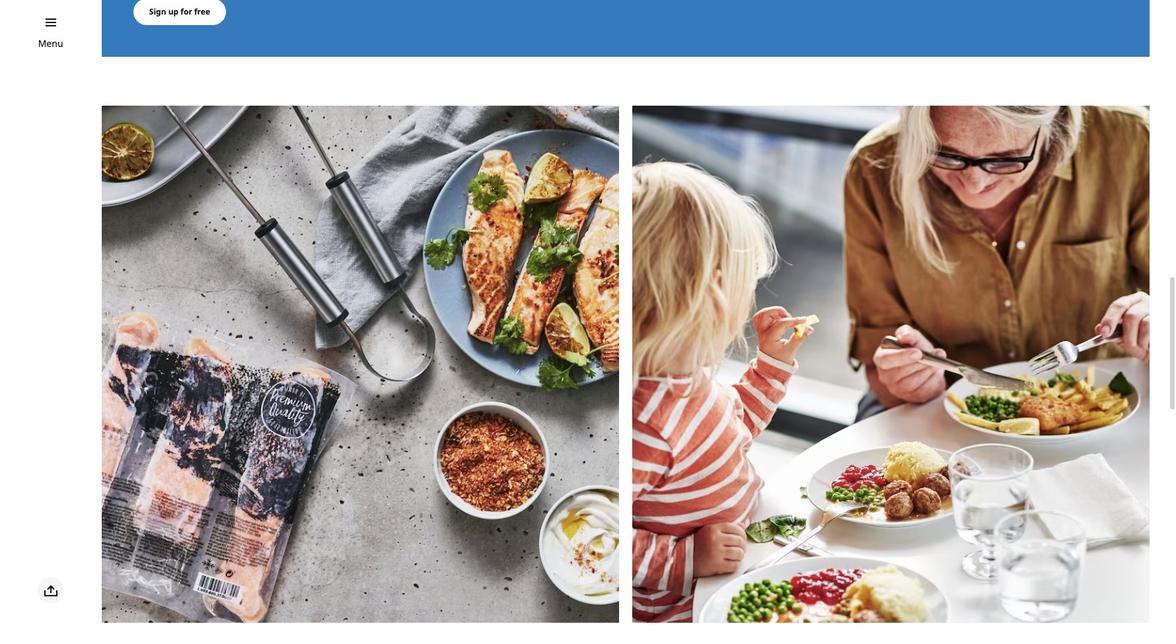 Task type: describe. For each thing, give the bounding box(es) containing it.
for
[[181, 6, 192, 17]]

free
[[194, 6, 210, 17]]

menu
[[38, 37, 63, 50]]

menu button
[[38, 36, 63, 51]]

up
[[168, 6, 179, 17]]

sign
[[149, 6, 166, 17]]

sign up for free
[[149, 6, 210, 17]]

sign up for free button
[[133, 0, 226, 25]]



Task type: vqa. For each thing, say whether or not it's contained in the screenshot.
Sign
yes



